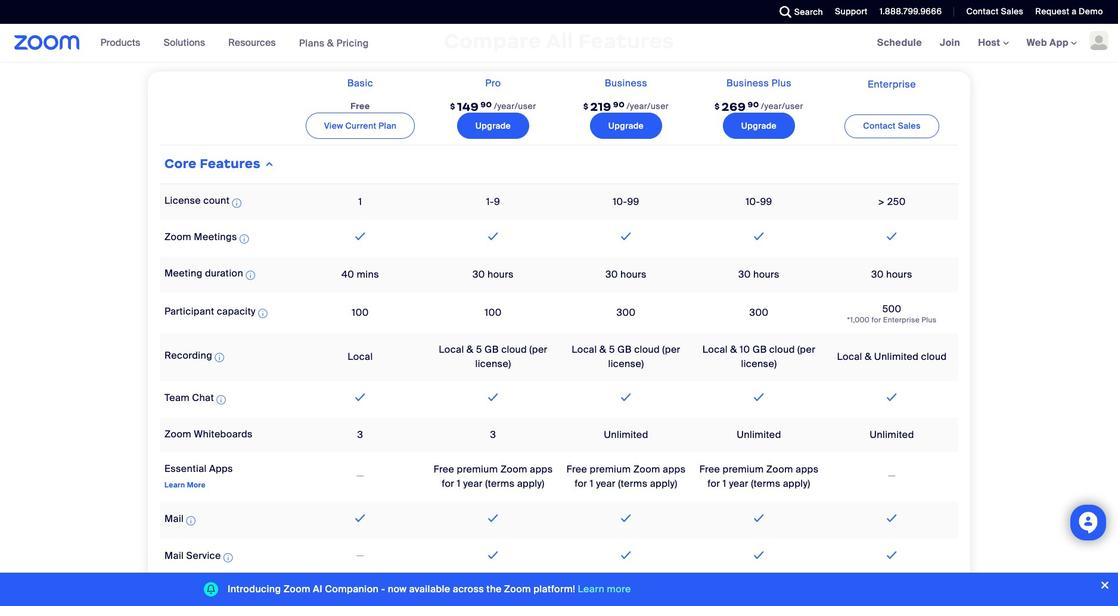 Task type: describe. For each thing, give the bounding box(es) containing it.
2 10- from the left
[[746, 196, 760, 208]]

2 (per from the left
[[662, 343, 681, 356]]

mail service application
[[165, 549, 235, 565]]

2 (terms from the left
[[618, 478, 648, 490]]

1 gb from the left
[[485, 343, 499, 356]]

view current plan
[[324, 121, 397, 131]]

upgrade for 219
[[608, 120, 644, 131]]

search button
[[771, 0, 826, 24]]

resources
[[228, 36, 276, 49]]

team
[[165, 391, 190, 404]]

solutions
[[164, 36, 205, 49]]

1 300 from the left
[[617, 306, 636, 319]]

view
[[324, 121, 343, 131]]

learn inside essential apps learn more
[[165, 480, 185, 490]]

1 10- from the left
[[613, 196, 627, 208]]

request a demo
[[1036, 6, 1103, 17]]

host button
[[978, 36, 1009, 49]]

business plus
[[727, 77, 792, 90]]

>
[[878, 196, 885, 208]]

269
[[722, 100, 746, 114]]

500 *1,000 for enterprise plus
[[847, 303, 937, 325]]

essential apps learn more
[[165, 462, 233, 490]]

plus inside 500 *1,000 for enterprise plus
[[922, 315, 937, 325]]

1 vertical spatial learn
[[578, 583, 604, 595]]

essential
[[165, 462, 207, 475]]

10
[[740, 343, 750, 356]]

2 vertical spatial mail
[[203, 586, 222, 599]]

1-
[[486, 196, 494, 208]]

schedule
[[877, 36, 922, 49]]

participant capacity
[[165, 305, 256, 318]]

more
[[187, 480, 206, 490]]

90 for 269
[[748, 100, 759, 110]]

not included image for essential apps
[[355, 469, 366, 483]]

$ 149 90 /year/user
[[450, 100, 536, 114]]

1 year from the left
[[463, 478, 483, 490]]

web app button
[[1027, 36, 1077, 49]]

participant
[[165, 305, 214, 318]]

2 apps from the left
[[663, 463, 686, 476]]

demo
[[1079, 6, 1103, 17]]

*1,000
[[847, 315, 870, 325]]

capacity
[[217, 305, 256, 318]]

plans
[[299, 37, 325, 49]]

banner containing products
[[0, 24, 1118, 63]]

more
[[607, 583, 631, 595]]

2 30 from the left
[[606, 268, 618, 281]]

license count
[[165, 194, 230, 207]]

& inside product information navigation
[[327, 37, 334, 49]]

right image
[[264, 159, 276, 169]]

introducing zoom ai companion - now available across the zoom platform! learn more
[[228, 583, 631, 595]]

2 30 hours from the left
[[606, 268, 647, 281]]

join link
[[931, 24, 969, 62]]

2 3 from the left
[[490, 428, 496, 441]]

2 apply) from the left
[[650, 478, 678, 490]]

team chat
[[165, 391, 214, 404]]

the
[[487, 583, 502, 595]]

$ 219 90 /year/user
[[583, 100, 669, 114]]

1 apply) from the left
[[517, 478, 545, 490]]

1 local & 5 gb cloud (per license) from the left
[[439, 343, 548, 370]]

local & unlimited cloud
[[837, 350, 947, 363]]

4 30 from the left
[[871, 268, 884, 281]]

1 100 from the left
[[352, 306, 369, 319]]

host
[[978, 36, 1003, 49]]

2 100 from the left
[[485, 306, 502, 319]]

40
[[342, 268, 354, 281]]

products
[[101, 36, 140, 49]]

web app
[[1027, 36, 1069, 49]]

contact sales link inside core features application
[[845, 114, 939, 138]]

chat
[[192, 391, 214, 404]]

support
[[835, 6, 868, 17]]

upgrade for 149
[[476, 120, 511, 131]]

schedule link
[[868, 24, 931, 62]]

2 gb from the left
[[618, 343, 632, 356]]

core features
[[165, 156, 261, 172]]

1 free premium zoom apps for 1 year (terms apply) from the left
[[434, 463, 553, 490]]

1 30 hours from the left
[[473, 268, 514, 281]]

90 for 149
[[481, 100, 492, 110]]

whiteboards
[[194, 428, 253, 440]]

meeting
[[165, 267, 202, 280]]

zoom meetings
[[165, 231, 237, 243]]

> 250
[[878, 196, 906, 208]]

introducing
[[228, 583, 281, 595]]

1 99 from the left
[[627, 196, 639, 208]]

zoom logo image
[[14, 35, 80, 50]]

not included image for mail service
[[355, 549, 366, 563]]

compare
[[444, 28, 541, 54]]

0 vertical spatial contact
[[966, 6, 999, 17]]

mail application
[[165, 512, 198, 528]]

zoom whiteboards
[[165, 428, 253, 440]]

1-9
[[486, 196, 500, 208]]

contact inside core features application
[[863, 120, 896, 131]]

/year/user for 149
[[494, 101, 536, 112]]

request
[[1036, 6, 1070, 17]]

0 vertical spatial contact sales
[[966, 6, 1024, 17]]

2 free premium zoom apps for 1 year (terms apply) from the left
[[567, 463, 686, 490]]

compare all features
[[444, 28, 674, 54]]

learn more link
[[165, 480, 206, 490]]

3 30 hours from the left
[[739, 268, 780, 281]]

3 free premium zoom apps for 1 year (terms apply) from the left
[[699, 463, 819, 490]]

products button
[[101, 24, 146, 62]]

40 mins
[[342, 268, 379, 281]]

mail service
[[165, 549, 221, 562]]

business for business
[[605, 77, 647, 90]]

count
[[203, 194, 230, 207]]

team chat image
[[216, 393, 226, 407]]

now
[[388, 583, 407, 595]]

3 premium from the left
[[723, 463, 764, 476]]

app
[[1050, 36, 1069, 49]]

upgrade link for 219
[[590, 113, 662, 139]]

duration
[[205, 267, 243, 280]]

2 300 from the left
[[750, 306, 769, 319]]

250
[[887, 196, 906, 208]]

2 hours from the left
[[621, 268, 647, 281]]

zoom inside application
[[165, 231, 191, 243]]

license count image
[[232, 196, 242, 210]]

zoom meetings image
[[240, 232, 249, 246]]

zoom meetings application
[[165, 231, 251, 247]]

companion
[[325, 583, 379, 595]]

for inside 500 *1,000 for enterprise plus
[[872, 315, 881, 325]]

3 apply) from the left
[[783, 478, 810, 490]]

plan
[[379, 121, 397, 131]]

features inside cell
[[200, 156, 261, 172]]

1 30 from the left
[[473, 268, 485, 281]]

view current plan link
[[306, 113, 415, 139]]

web
[[1027, 36, 1047, 49]]

solutions button
[[164, 24, 210, 62]]

all
[[546, 28, 573, 54]]

available
[[409, 583, 450, 595]]

resources button
[[228, 24, 281, 62]]



Task type: vqa. For each thing, say whether or not it's contained in the screenshot.
first right icon from the bottom of the Admin Menu menu
no



Task type: locate. For each thing, give the bounding box(es) containing it.
join
[[940, 36, 960, 49]]

0 horizontal spatial license)
[[475, 357, 511, 370]]

0 horizontal spatial upgrade
[[476, 120, 511, 131]]

2 horizontal spatial gb
[[753, 343, 767, 356]]

1 vertical spatial contact sales
[[863, 120, 921, 131]]

(per inside local & 10 gb cloud (per license)
[[797, 343, 816, 356]]

1 apps from the left
[[530, 463, 553, 476]]

business up the "$ 219 90 /year/user"
[[605, 77, 647, 90]]

2 upgrade link from the left
[[590, 113, 662, 139]]

1 horizontal spatial upgrade link
[[590, 113, 662, 139]]

custom mail domain
[[165, 586, 261, 599]]

2 horizontal spatial apply)
[[783, 478, 810, 490]]

/year/user inside the "$ 219 90 /year/user"
[[627, 101, 669, 112]]

0 horizontal spatial local & 5 gb cloud (per license)
[[439, 343, 548, 370]]

business
[[605, 77, 647, 90], [727, 77, 769, 90]]

2 horizontal spatial /year/user
[[761, 101, 803, 112]]

0 vertical spatial mail
[[165, 512, 184, 525]]

1 premium from the left
[[457, 463, 498, 476]]

meeting duration
[[165, 267, 243, 280]]

0 horizontal spatial 5
[[476, 343, 482, 356]]

enterprise inside 500 *1,000 for enterprise plus
[[883, 315, 920, 325]]

upgrade down $ 149 90 /year/user
[[476, 120, 511, 131]]

2 horizontal spatial apps
[[796, 463, 819, 476]]

/year/user down business plus
[[761, 101, 803, 112]]

cloud inside local & 10 gb cloud (per license)
[[769, 343, 795, 356]]

plus up $ 269 90 /year/user
[[772, 77, 792, 90]]

3 30 from the left
[[739, 268, 751, 281]]

30 hours
[[473, 268, 514, 281], [606, 268, 647, 281], [739, 268, 780, 281], [871, 268, 913, 281]]

2 10-99 from the left
[[746, 196, 772, 208]]

contact sales link
[[958, 0, 1027, 24], [966, 6, 1024, 17], [845, 114, 939, 138]]

1 horizontal spatial sales
[[1001, 6, 1024, 17]]

2 horizontal spatial free premium zoom apps for 1 year (terms apply)
[[699, 463, 819, 490]]

0 horizontal spatial apply)
[[517, 478, 545, 490]]

2 5 from the left
[[609, 343, 615, 356]]

1 horizontal spatial apply)
[[650, 478, 678, 490]]

1 horizontal spatial 99
[[760, 196, 772, 208]]

$ left 219
[[583, 101, 589, 112]]

upgrade link for 269
[[723, 113, 795, 139]]

1 horizontal spatial local & 5 gb cloud (per license)
[[572, 343, 681, 370]]

1 horizontal spatial features
[[578, 28, 674, 54]]

90 inside $ 269 90 /year/user
[[748, 100, 759, 110]]

1 license) from the left
[[475, 357, 511, 370]]

0 horizontal spatial 100
[[352, 306, 369, 319]]

plans & pricing link
[[299, 37, 369, 49], [299, 37, 369, 49]]

/year/user for 219
[[627, 101, 669, 112]]

2 $ from the left
[[583, 101, 589, 112]]

1 horizontal spatial learn
[[578, 583, 604, 595]]

zoom
[[165, 231, 191, 243], [165, 428, 191, 440], [501, 463, 527, 476], [633, 463, 660, 476], [766, 463, 793, 476], [284, 583, 311, 595], [504, 583, 531, 595]]

219
[[590, 100, 611, 114]]

1 vertical spatial features
[[200, 156, 261, 172]]

1 vertical spatial mail
[[165, 549, 184, 562]]

learn down 'essential'
[[165, 480, 185, 490]]

90 right 219
[[613, 100, 625, 110]]

local inside local & 10 gb cloud (per license)
[[703, 343, 728, 356]]

1 hours from the left
[[488, 268, 514, 281]]

500
[[882, 303, 902, 315]]

$ for 269
[[715, 101, 720, 112]]

license) inside local & 10 gb cloud (per license)
[[741, 357, 777, 370]]

1 90 from the left
[[481, 100, 492, 110]]

1 horizontal spatial free premium zoom apps for 1 year (terms apply)
[[567, 463, 686, 490]]

1 horizontal spatial premium
[[590, 463, 631, 476]]

1 horizontal spatial 10-99
[[746, 196, 772, 208]]

0 horizontal spatial business
[[605, 77, 647, 90]]

/year/user down "pro"
[[494, 101, 536, 112]]

mail image
[[186, 514, 196, 528]]

mail left "domain"
[[203, 586, 222, 599]]

banner
[[0, 24, 1118, 63]]

apps
[[530, 463, 553, 476], [663, 463, 686, 476], [796, 463, 819, 476]]

3 upgrade from the left
[[741, 120, 777, 131]]

1 horizontal spatial 100
[[485, 306, 502, 319]]

$ inside the "$ 219 90 /year/user"
[[583, 101, 589, 112]]

custom
[[165, 586, 201, 599]]

learn left more
[[578, 583, 604, 595]]

mail left 'service'
[[165, 549, 184, 562]]

0 horizontal spatial features
[[200, 156, 261, 172]]

1 business from the left
[[605, 77, 647, 90]]

cell
[[693, 580, 826, 606], [826, 580, 958, 606], [294, 581, 427, 606], [427, 581, 560, 606]]

plans & pricing
[[299, 37, 369, 49]]

1 /year/user from the left
[[494, 101, 536, 112]]

2 license) from the left
[[608, 357, 644, 370]]

2 horizontal spatial upgrade
[[741, 120, 777, 131]]

1 horizontal spatial 10-
[[746, 196, 760, 208]]

apps
[[209, 462, 233, 475]]

/year/user for 269
[[761, 101, 803, 112]]

pro
[[485, 77, 501, 90]]

gb inside local & 10 gb cloud (per license)
[[753, 343, 767, 356]]

4 hours from the left
[[886, 268, 913, 281]]

mail for mail
[[165, 512, 184, 525]]

3 hours from the left
[[753, 268, 780, 281]]

business up $ 269 90 /year/user
[[727, 77, 769, 90]]

$ inside $ 149 90 /year/user
[[450, 101, 455, 112]]

license
[[165, 194, 201, 207]]

license count application
[[165, 194, 244, 210]]

0 horizontal spatial (per
[[530, 343, 548, 356]]

90 right '149' on the left top of the page
[[481, 100, 492, 110]]

149
[[457, 100, 479, 114]]

request a demo link
[[1027, 0, 1118, 24], [1036, 6, 1103, 17]]

1 horizontal spatial license)
[[608, 357, 644, 370]]

1 horizontal spatial 5
[[609, 343, 615, 356]]

0 horizontal spatial 99
[[627, 196, 639, 208]]

90 right 269
[[748, 100, 759, 110]]

0 vertical spatial features
[[578, 28, 674, 54]]

2 horizontal spatial (per
[[797, 343, 816, 356]]

2 horizontal spatial premium
[[723, 463, 764, 476]]

0 horizontal spatial /year/user
[[494, 101, 536, 112]]

platform!
[[534, 583, 575, 595]]

service
[[186, 549, 221, 562]]

2 local & 5 gb cloud (per license) from the left
[[572, 343, 681, 370]]

not included image
[[355, 469, 366, 483], [886, 469, 898, 483], [355, 549, 366, 563]]

$ for 149
[[450, 101, 455, 112]]

0 horizontal spatial (terms
[[485, 478, 515, 490]]

&
[[327, 37, 334, 49], [467, 343, 474, 356], [600, 343, 606, 356], [730, 343, 737, 356], [865, 350, 872, 363]]

99
[[627, 196, 639, 208], [760, 196, 772, 208]]

1 (terms from the left
[[485, 478, 515, 490]]

1 horizontal spatial $
[[583, 101, 589, 112]]

1 upgrade link from the left
[[457, 113, 529, 139]]

1 upgrade from the left
[[476, 120, 511, 131]]

2 horizontal spatial upgrade link
[[723, 113, 795, 139]]

1 5 from the left
[[476, 343, 482, 356]]

unlimited
[[874, 350, 919, 363], [604, 428, 648, 441], [737, 428, 781, 441], [870, 428, 914, 441]]

2 99 from the left
[[760, 196, 772, 208]]

learn
[[165, 480, 185, 490], [578, 583, 604, 595]]

0 horizontal spatial 10-99
[[613, 196, 639, 208]]

1 vertical spatial enterprise
[[883, 315, 920, 325]]

upgrade for 269
[[741, 120, 777, 131]]

1 horizontal spatial 300
[[750, 306, 769, 319]]

meeting duration image
[[246, 268, 255, 283]]

core features application
[[160, 72, 958, 606]]

0 vertical spatial plus
[[772, 77, 792, 90]]

1 horizontal spatial contact sales
[[966, 6, 1024, 17]]

enterprise down schedule link
[[868, 78, 916, 90]]

upgrade down the "$ 219 90 /year/user"
[[608, 120, 644, 131]]

mail left mail icon
[[165, 512, 184, 525]]

3 90 from the left
[[748, 100, 759, 110]]

2 horizontal spatial year
[[729, 478, 749, 490]]

core
[[165, 156, 197, 172]]

3 /year/user from the left
[[761, 101, 803, 112]]

1 horizontal spatial plus
[[922, 315, 937, 325]]

1 horizontal spatial (terms
[[618, 478, 648, 490]]

30
[[473, 268, 485, 281], [606, 268, 618, 281], [739, 268, 751, 281], [871, 268, 884, 281]]

0 horizontal spatial premium
[[457, 463, 498, 476]]

local & 5 gb cloud (per license)
[[439, 343, 548, 370], [572, 343, 681, 370]]

0 vertical spatial learn
[[165, 480, 185, 490]]

1 horizontal spatial year
[[596, 478, 616, 490]]

2 90 from the left
[[613, 100, 625, 110]]

local & 10 gb cloud (per license)
[[703, 343, 816, 370]]

product information navigation
[[92, 24, 378, 63]]

0 horizontal spatial year
[[463, 478, 483, 490]]

recording image
[[215, 351, 224, 365]]

3 $ from the left
[[715, 101, 720, 112]]

sales
[[1001, 6, 1024, 17], [898, 120, 921, 131]]

recording application
[[165, 349, 227, 365]]

contact sales
[[966, 6, 1024, 17], [863, 120, 921, 131]]

3 year from the left
[[729, 478, 749, 490]]

90 for 219
[[613, 100, 625, 110]]

/year/user inside $ 149 90 /year/user
[[494, 101, 536, 112]]

1 horizontal spatial 3
[[490, 428, 496, 441]]

upgrade link
[[457, 113, 529, 139], [590, 113, 662, 139], [723, 113, 795, 139]]

10-
[[613, 196, 627, 208], [746, 196, 760, 208]]

0 horizontal spatial $
[[450, 101, 455, 112]]

2 premium from the left
[[590, 463, 631, 476]]

basic
[[347, 77, 373, 90]]

1 horizontal spatial business
[[727, 77, 769, 90]]

upgrade down $ 269 90 /year/user
[[741, 120, 777, 131]]

2 /year/user from the left
[[627, 101, 669, 112]]

team chat application
[[165, 391, 228, 407]]

3 license) from the left
[[741, 357, 777, 370]]

recording
[[165, 349, 212, 362]]

mins
[[357, 268, 379, 281]]

1 horizontal spatial apps
[[663, 463, 686, 476]]

1 vertical spatial contact
[[863, 120, 896, 131]]

3 gb from the left
[[753, 343, 767, 356]]

participant capacity application
[[165, 305, 270, 321]]

ai
[[313, 583, 322, 595]]

1 horizontal spatial contact
[[966, 6, 999, 17]]

current
[[345, 121, 376, 131]]

2 horizontal spatial 90
[[748, 100, 759, 110]]

1 horizontal spatial (per
[[662, 343, 681, 356]]

search
[[794, 7, 823, 17]]

free premium zoom apps for 1 year (terms apply)
[[434, 463, 553, 490], [567, 463, 686, 490], [699, 463, 819, 490]]

business for business plus
[[727, 77, 769, 90]]

1 horizontal spatial upgrade
[[608, 120, 644, 131]]

& inside local & 10 gb cloud (per license)
[[730, 343, 737, 356]]

3 apps from the left
[[796, 463, 819, 476]]

core features cell
[[160, 150, 958, 179]]

0 horizontal spatial plus
[[772, 77, 792, 90]]

1 $ from the left
[[450, 101, 455, 112]]

1 (per from the left
[[530, 343, 548, 356]]

1 10-99 from the left
[[613, 196, 639, 208]]

0 horizontal spatial 3
[[357, 428, 363, 441]]

3 upgrade link from the left
[[723, 113, 795, 139]]

contact sales inside core features application
[[863, 120, 921, 131]]

0 horizontal spatial 90
[[481, 100, 492, 110]]

apply)
[[517, 478, 545, 490], [650, 478, 678, 490], [783, 478, 810, 490]]

0 horizontal spatial gb
[[485, 343, 499, 356]]

1.888.799.9666
[[880, 6, 942, 17]]

meetings navigation
[[868, 24, 1118, 63]]

3 (terms from the left
[[751, 478, 781, 490]]

3 (per from the left
[[797, 343, 816, 356]]

2 upgrade from the left
[[608, 120, 644, 131]]

3
[[357, 428, 363, 441], [490, 428, 496, 441]]

mail service image
[[223, 551, 233, 565]]

0 horizontal spatial 10-
[[613, 196, 627, 208]]

cloud
[[501, 343, 527, 356], [634, 343, 660, 356], [769, 343, 795, 356], [921, 350, 947, 363]]

learn more link
[[578, 583, 631, 595]]

meeting duration application
[[165, 267, 258, 283]]

1 horizontal spatial 90
[[613, 100, 625, 110]]

90 inside $ 149 90 /year/user
[[481, 100, 492, 110]]

2 horizontal spatial $
[[715, 101, 720, 112]]

2 horizontal spatial license)
[[741, 357, 777, 370]]

pricing
[[336, 37, 369, 49]]

plus right 500
[[922, 315, 937, 325]]

contact
[[966, 6, 999, 17], [863, 120, 896, 131]]

1 horizontal spatial /year/user
[[627, 101, 669, 112]]

-
[[381, 583, 385, 595]]

a
[[1072, 6, 1077, 17]]

upgrade
[[476, 120, 511, 131], [608, 120, 644, 131], [741, 120, 777, 131]]

0 vertical spatial sales
[[1001, 6, 1024, 17]]

$ left 269
[[715, 101, 720, 112]]

included image
[[751, 229, 767, 244], [884, 229, 900, 244], [485, 390, 501, 405], [352, 511, 368, 526], [485, 511, 501, 526], [618, 511, 634, 526], [751, 511, 767, 526], [884, 511, 900, 526], [485, 548, 501, 562], [618, 548, 634, 562], [884, 548, 900, 562]]

90 inside the "$ 219 90 /year/user"
[[613, 100, 625, 110]]

0 horizontal spatial free premium zoom apps for 1 year (terms apply)
[[434, 463, 553, 490]]

0 horizontal spatial contact
[[863, 120, 896, 131]]

1 3 from the left
[[357, 428, 363, 441]]

2 horizontal spatial (terms
[[751, 478, 781, 490]]

free
[[351, 101, 370, 112], [434, 463, 454, 476], [567, 463, 587, 476], [699, 463, 720, 476]]

0 horizontal spatial learn
[[165, 480, 185, 490]]

0 horizontal spatial 300
[[617, 306, 636, 319]]

1 vertical spatial plus
[[922, 315, 937, 325]]

2 year from the left
[[596, 478, 616, 490]]

0 horizontal spatial contact sales
[[863, 120, 921, 131]]

0 horizontal spatial apps
[[530, 463, 553, 476]]

sales inside core features application
[[898, 120, 921, 131]]

1 horizontal spatial gb
[[618, 343, 632, 356]]

4 30 hours from the left
[[871, 268, 913, 281]]

domain
[[225, 586, 261, 599]]

0 horizontal spatial upgrade link
[[457, 113, 529, 139]]

9
[[494, 196, 500, 208]]

upgrade link for 149
[[457, 113, 529, 139]]

enterprise up local & unlimited cloud
[[883, 315, 920, 325]]

2 business from the left
[[727, 77, 769, 90]]

meetings
[[194, 231, 237, 243]]

mail for mail service
[[165, 549, 184, 562]]

$ inside $ 269 90 /year/user
[[715, 101, 720, 112]]

/year/user right 219
[[627, 101, 669, 112]]

0 horizontal spatial sales
[[898, 120, 921, 131]]

$ for 219
[[583, 101, 589, 112]]

included image
[[352, 229, 368, 244], [485, 229, 501, 244], [618, 229, 634, 244], [352, 390, 368, 405], [618, 390, 634, 405], [751, 390, 767, 405], [884, 390, 900, 405], [751, 548, 767, 562], [618, 585, 634, 599]]

0 vertical spatial enterprise
[[868, 78, 916, 90]]

(terms
[[485, 478, 515, 490], [618, 478, 648, 490], [751, 478, 781, 490]]

$ left '149' on the left top of the page
[[450, 101, 455, 112]]

profile picture image
[[1090, 31, 1109, 50]]

year
[[463, 478, 483, 490], [596, 478, 616, 490], [729, 478, 749, 490]]

$ 269 90 /year/user
[[715, 100, 803, 114]]

/year/user inside $ 269 90 /year/user
[[761, 101, 803, 112]]

participant capacity image
[[258, 306, 268, 321]]

1 vertical spatial sales
[[898, 120, 921, 131]]

across
[[453, 583, 484, 595]]



